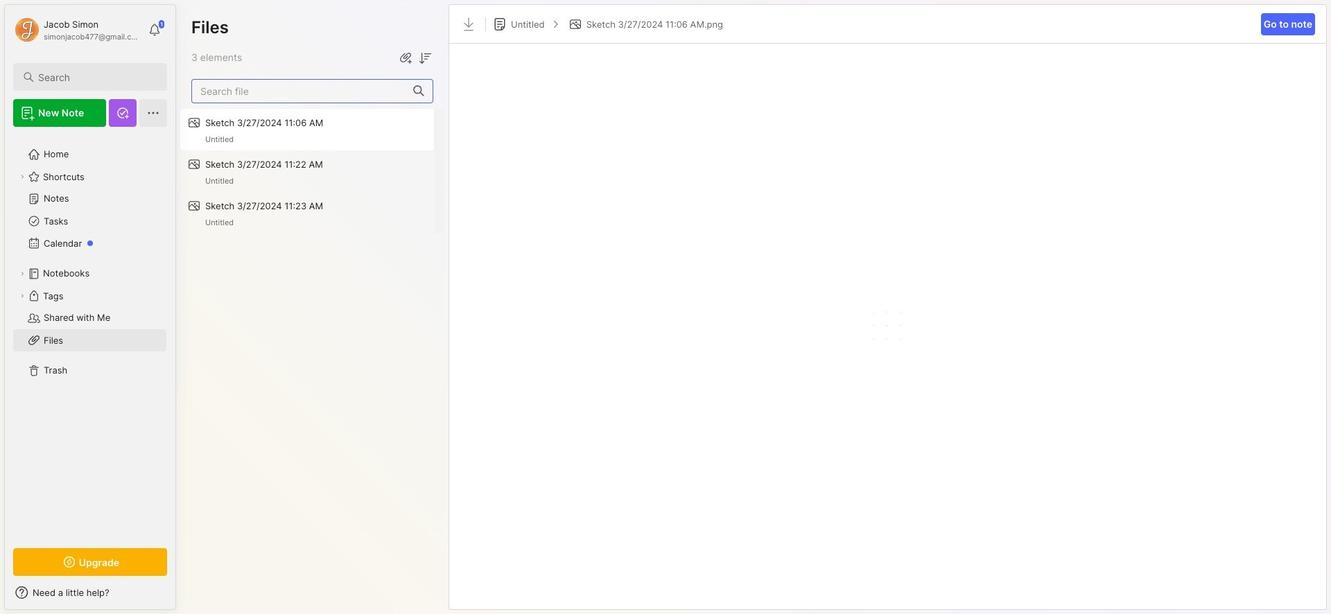 Task type: describe. For each thing, give the bounding box(es) containing it.
WHAT'S NEW field
[[5, 582, 175, 604]]

none search field inside main element
[[38, 69, 155, 85]]

preview image
[[867, 58, 909, 596]]

Account field
[[13, 16, 141, 44]]

main element
[[0, 0, 180, 614]]

Search file text field
[[192, 79, 405, 102]]



Task type: locate. For each thing, give the bounding box(es) containing it.
expand tags image
[[18, 292, 26, 300]]

click to collapse image
[[175, 589, 185, 605]]

Search text field
[[38, 71, 155, 84]]

vhjsd field
[[417, 49, 433, 66]]

tree
[[5, 135, 175, 536]]

tree inside main element
[[5, 135, 175, 536]]

expand notebooks image
[[18, 270, 26, 278]]

None search field
[[38, 69, 155, 85]]



Task type: vqa. For each thing, say whether or not it's contained in the screenshot.
7
no



